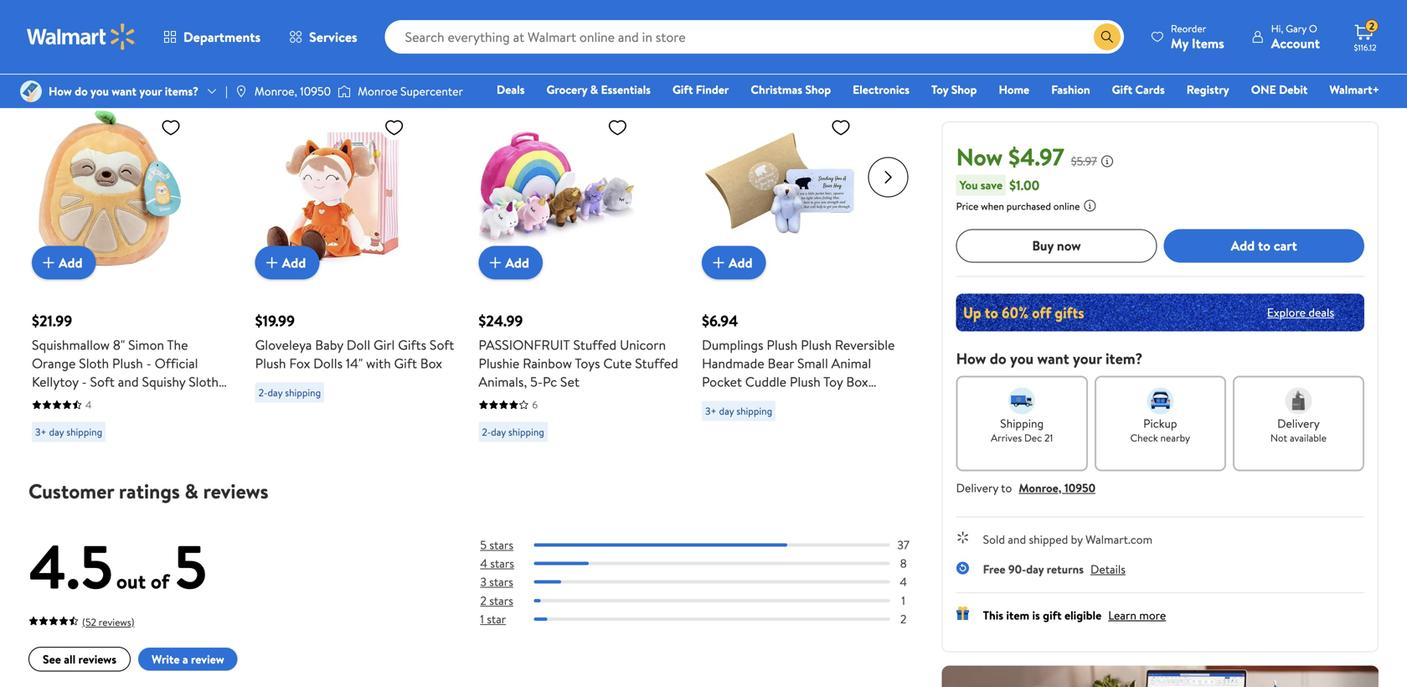 Task type: locate. For each thing, give the bounding box(es) containing it.
- left official
[[146, 354, 151, 372]]

add button up $6.94
[[702, 246, 766, 279]]

add to favorites list, squishmallow 8" simon the orange sloth plush - official kellytoy - soft and squishy sloth stuffed animal toy - great gift for kids image
[[161, 117, 181, 138]]

hi,
[[1272, 21, 1284, 36]]

add up $21.99
[[59, 253, 83, 272]]

21
[[1045, 430, 1053, 445]]

2 product group from the left
[[255, 77, 455, 449]]

2- right for
[[259, 385, 268, 400]]

animal inside $6.94 dumplings plush plush reversible handmade bear small animal pocket cuddle plush toy box presents exquisite cards small and cute
[[832, 354, 872, 372]]

next slide for products you may also like list image
[[869, 157, 909, 197]]

1 vertical spatial cards
[[811, 391, 844, 409]]

2 vertical spatial 2
[[901, 611, 907, 627]]

toy inside toy shop link
[[932, 81, 949, 98]]

2 shop from the left
[[952, 81, 977, 98]]

item
[[1007, 607, 1030, 623]]

1 vertical spatial soft
[[90, 372, 115, 391]]

1 horizontal spatial toy
[[824, 372, 843, 391]]

add to cart image
[[39, 253, 59, 273], [262, 253, 282, 273], [485, 253, 505, 273]]

0 vertical spatial reviews
[[203, 477, 269, 505]]

0 horizontal spatial stuffed
[[32, 391, 75, 409]]

0 vertical spatial delivery
[[1278, 415, 1320, 431]]

1 add to cart image from the left
[[39, 253, 59, 273]]

soft right gifts at the left of page
[[430, 336, 454, 354]]

orange
[[32, 354, 76, 372]]

explore
[[1268, 304, 1306, 320]]

2 add to cart image from the left
[[262, 253, 282, 273]]

8"
[[113, 336, 125, 354]]

plush left official
[[112, 354, 143, 372]]

walmart+
[[1330, 81, 1380, 98]]

1 vertical spatial 2-
[[482, 425, 491, 439]]

see all reviews link
[[28, 647, 131, 671]]

monroe, down dec
[[1019, 479, 1062, 496]]

delivery inside "delivery not available"
[[1278, 415, 1320, 431]]

gift inside $19.99 gloveleya baby doll girl gifts soft plush fox dolls 14" with gift box
[[394, 354, 417, 372]]

& right ratings
[[185, 477, 198, 505]]

2-day shipping down 6
[[482, 425, 544, 439]]

do right best
[[75, 83, 88, 99]]

1 horizontal spatial 2
[[901, 611, 907, 627]]

0 vertical spatial &
[[590, 81, 598, 98]]

- right kellytoy
[[82, 372, 87, 391]]

products
[[28, 42, 94, 66]]

1 horizontal spatial small
[[847, 391, 878, 409]]

0 horizontal spatial sloth
[[79, 354, 109, 372]]

fashion link
[[1044, 80, 1098, 98]]

3 product group from the left
[[479, 77, 679, 449]]

stars for 3 stars
[[489, 574, 513, 590]]

cards inside $6.94 dumplings plush plush reversible handmade bear small animal pocket cuddle plush toy box presents exquisite cards small and cute
[[811, 391, 844, 409]]

cards right the exquisite
[[811, 391, 844, 409]]

0 horizontal spatial &
[[185, 477, 198, 505]]

your left the item?
[[1073, 348, 1102, 369]]

0 horizontal spatial 2-day shipping
[[259, 385, 321, 400]]

0 vertical spatial cute
[[604, 354, 632, 372]]

0 horizontal spatial toy
[[121, 391, 141, 409]]

day down gloveleya
[[268, 385, 283, 400]]

10950 down services popup button
[[300, 83, 331, 99]]

1 horizontal spatial box
[[846, 372, 868, 391]]

1 vertical spatial how
[[957, 348, 986, 369]]

$1.00
[[1010, 176, 1040, 194]]

product group containing $6.94
[[702, 77, 902, 449]]

0 vertical spatial animal
[[832, 354, 872, 372]]

3+ day shipping down kellytoy
[[35, 425, 102, 439]]

animal right kids
[[78, 391, 118, 409]]

1 progress bar from the top
[[534, 543, 890, 547]]

2 horizontal spatial 4
[[900, 574, 907, 590]]

delivery not available
[[1271, 415, 1327, 445]]

add to cart image for $21.99
[[39, 253, 59, 273]]

and inside $21.99 squishmallow 8" simon the orange sloth plush - official kellytoy - soft and squishy sloth stuffed animal toy - great gift for kids
[[118, 372, 139, 391]]

0 horizontal spatial monroe,
[[255, 83, 297, 99]]

add button for $6.94
[[702, 246, 766, 279]]

0 horizontal spatial soft
[[90, 372, 115, 391]]

toy shop
[[932, 81, 977, 98]]

to down the arrives
[[1001, 479, 1012, 496]]

stuffed left pocket
[[635, 354, 679, 372]]

box down reversible
[[846, 372, 868, 391]]

1 horizontal spatial 2-day shipping
[[482, 425, 544, 439]]

now
[[1057, 236, 1081, 255]]

product group containing $21.99
[[32, 77, 232, 449]]

0 horizontal spatial do
[[75, 83, 88, 99]]

0 vertical spatial and
[[118, 372, 139, 391]]

0 vertical spatial do
[[75, 83, 88, 99]]

10950 up by
[[1065, 479, 1096, 496]]

1
[[902, 592, 906, 608], [480, 611, 484, 627]]

search icon image
[[1101, 30, 1114, 44]]

2 horizontal spatial stuffed
[[635, 354, 679, 372]]

do for how do you want your item?
[[990, 348, 1007, 369]]

5 up 4 stars
[[480, 537, 487, 553]]

plush left fox
[[255, 354, 286, 372]]

2 down the 8
[[901, 611, 907, 627]]

 image
[[20, 80, 42, 102]]

1 horizontal spatial your
[[1073, 348, 1102, 369]]

progress bar
[[534, 543, 890, 547], [534, 562, 890, 565], [534, 580, 890, 584], [534, 599, 890, 602], [534, 617, 890, 621]]

1 vertical spatial &
[[185, 477, 198, 505]]

5 progress bar from the top
[[534, 617, 890, 621]]

how for how do you want your items?
[[49, 83, 72, 99]]

1 horizontal spatial delivery
[[1278, 415, 1320, 431]]

2- down animals,
[[482, 425, 491, 439]]

your for items?
[[139, 83, 162, 99]]

5
[[174, 524, 207, 608], [480, 537, 487, 553]]

delivery up sold at the right bottom of page
[[957, 479, 999, 496]]

1 horizontal spatial  image
[[338, 83, 351, 100]]

stars
[[490, 537, 514, 553], [490, 555, 514, 571], [489, 574, 513, 590], [489, 592, 513, 608]]

2 add button from the left
[[255, 246, 319, 279]]

cards
[[1136, 81, 1165, 98], [811, 391, 844, 409]]

1 vertical spatial reviews
[[78, 651, 116, 667]]

small right bear
[[798, 354, 828, 372]]

monroe, right |
[[255, 83, 297, 99]]

shop left home link
[[952, 81, 977, 98]]

progress bar for 2
[[534, 617, 890, 621]]

1 horizontal spatial cute
[[729, 409, 757, 428]]

1 shop from the left
[[805, 81, 831, 98]]

monroe supercenter
[[358, 83, 463, 99]]

rainbow
[[523, 354, 572, 372]]

want down products you may also like
[[112, 83, 137, 99]]

item?
[[1106, 348, 1143, 369]]

1 horizontal spatial 3+ day shipping
[[705, 404, 773, 418]]

0 horizontal spatial shop
[[805, 81, 831, 98]]

animal inside $21.99 squishmallow 8" simon the orange sloth plush - official kellytoy - soft and squishy sloth stuffed animal toy - great gift for kids
[[78, 391, 118, 409]]

1 vertical spatial do
[[990, 348, 1007, 369]]

0 vertical spatial 1
[[902, 592, 906, 608]]

4 right kids
[[85, 398, 92, 412]]

kids
[[32, 409, 56, 428]]

1 horizontal spatial monroe,
[[1019, 479, 1062, 496]]

4 up 3
[[480, 555, 488, 571]]

37
[[898, 537, 910, 553]]

$19.99
[[255, 310, 295, 331]]

departments
[[183, 28, 261, 46]]

add button up $21.99
[[32, 246, 96, 279]]

0 vertical spatial your
[[139, 83, 162, 99]]

shop for christmas shop
[[805, 81, 831, 98]]

0 horizontal spatial 3+ day shipping
[[35, 425, 102, 439]]

$6.94
[[702, 310, 738, 331]]

want
[[112, 83, 137, 99], [1038, 348, 1070, 369]]

0 horizontal spatial animal
[[78, 391, 118, 409]]

to for delivery
[[1001, 479, 1012, 496]]

sloth left 8"
[[79, 354, 109, 372]]

0 horizontal spatial  image
[[234, 85, 248, 98]]

your for item?
[[1073, 348, 1102, 369]]

1 horizontal spatial 1
[[902, 592, 906, 608]]

how
[[49, 83, 72, 99], [957, 348, 986, 369]]

product group
[[32, 77, 232, 449], [255, 77, 455, 449], [479, 77, 679, 449], [702, 77, 902, 449]]

add to cart image up $24.99
[[485, 253, 505, 273]]

add button up $19.99
[[255, 246, 319, 279]]

 image right |
[[234, 85, 248, 98]]

3+ day shipping down pocket
[[705, 404, 773, 418]]

departments button
[[149, 17, 275, 57]]

4 progress bar from the top
[[534, 599, 890, 602]]

plush right bear
[[801, 336, 832, 354]]

online
[[1054, 199, 1080, 213]]

2 down 3
[[480, 592, 487, 608]]

$116.12
[[1354, 42, 1377, 53]]

0 horizontal spatial reviews
[[78, 651, 116, 667]]

fashion
[[1052, 81, 1090, 98]]

add to cart image up $19.99
[[262, 253, 282, 273]]

progress bar for 1
[[534, 599, 890, 602]]

shop inside toy shop link
[[952, 81, 977, 98]]

1 vertical spatial 4
[[480, 555, 488, 571]]

day down animals,
[[491, 425, 506, 439]]

plush right cuddle
[[790, 372, 821, 391]]

1 horizontal spatial animal
[[832, 354, 872, 372]]

purchased
[[1007, 199, 1051, 213]]

0 vertical spatial 4
[[85, 398, 92, 412]]

1 horizontal spatial 4
[[480, 555, 488, 571]]

0 horizontal spatial box
[[420, 354, 442, 372]]

gift right with
[[394, 354, 417, 372]]

3+
[[705, 404, 717, 418], [35, 425, 47, 439]]

&
[[590, 81, 598, 98], [185, 477, 198, 505]]

1 product group from the left
[[32, 77, 232, 449]]

walmart image
[[27, 23, 136, 50]]

cards left registry
[[1136, 81, 1165, 98]]

home
[[999, 81, 1030, 98]]

dumplings plush plush reversible handmade bear small animal pocket cuddle plush toy box presents exquisite cards small and cute image
[[702, 110, 858, 266]]

you up intent image for shipping
[[1010, 348, 1034, 369]]

do for how do you want your items?
[[75, 83, 88, 99]]

buy now button
[[957, 229, 1157, 262]]

gift cards link
[[1105, 80, 1173, 98]]

want for item?
[[1038, 348, 1070, 369]]

0 vertical spatial 3+
[[705, 404, 717, 418]]

gift right fashion
[[1112, 81, 1133, 98]]

toy down reversible
[[824, 372, 843, 391]]

1 vertical spatial 3+
[[35, 425, 47, 439]]

2 horizontal spatial add to cart image
[[485, 253, 505, 273]]

how do you want your items?
[[49, 83, 199, 99]]

add button up $24.99
[[479, 246, 543, 279]]

1 vertical spatial cute
[[729, 409, 757, 428]]

plush
[[767, 336, 798, 354], [801, 336, 832, 354], [112, 354, 143, 372], [255, 354, 286, 372], [790, 372, 821, 391]]

delivery down intent image for delivery
[[1278, 415, 1320, 431]]

2 vertical spatial 4
[[900, 574, 907, 590]]

gift finder
[[673, 81, 729, 98]]

shipping down fox
[[285, 385, 321, 400]]

 image for monroe supercenter
[[338, 83, 351, 100]]

and right sold at the right bottom of page
[[1008, 531, 1026, 547]]

0 horizontal spatial how
[[49, 83, 72, 99]]

4 down the 8
[[900, 574, 907, 590]]

box for $19.99
[[420, 354, 442, 372]]

gift finder link
[[665, 80, 737, 98]]

delivery to monroe, 10950
[[957, 479, 1096, 496]]

3 add button from the left
[[479, 246, 543, 279]]

2-
[[259, 385, 268, 400], [482, 425, 491, 439]]

soft
[[430, 336, 454, 354], [90, 372, 115, 391]]

stuffed up set
[[573, 336, 617, 354]]

0 vertical spatial monroe,
[[255, 83, 297, 99]]

1 vertical spatial small
[[847, 391, 878, 409]]

the
[[167, 336, 188, 354]]

3+ down kellytoy
[[35, 425, 47, 439]]

stars up 4 stars
[[490, 537, 514, 553]]

0 horizontal spatial add to cart image
[[39, 253, 59, 273]]

1 vertical spatial 1
[[480, 611, 484, 627]]

pickup
[[1144, 415, 1178, 431]]

sloth right great
[[189, 372, 219, 391]]

& right grocery
[[590, 81, 598, 98]]

add button for $19.99
[[255, 246, 319, 279]]

to
[[1258, 236, 1271, 255], [1001, 479, 1012, 496]]

 image left the monroe
[[338, 83, 351, 100]]

box right girl at the left of page
[[420, 354, 442, 372]]

1 add button from the left
[[32, 246, 96, 279]]

intent image for pickup image
[[1147, 387, 1174, 414]]

customer ratings & reviews
[[28, 477, 269, 505]]

stuffed down "orange"
[[32, 391, 75, 409]]

3 add to cart image from the left
[[485, 253, 505, 273]]

1 horizontal spatial 3+
[[705, 404, 717, 418]]

1 vertical spatial want
[[1038, 348, 1070, 369]]

soft down 8"
[[90, 372, 115, 391]]

cuddle
[[745, 372, 787, 391]]

1 vertical spatial your
[[1073, 348, 1102, 369]]

animal
[[832, 354, 872, 372], [78, 391, 118, 409]]

0 vertical spatial want
[[112, 83, 137, 99]]

soft inside $19.99 gloveleya baby doll girl gifts soft plush fox dolls 14" with gift box
[[430, 336, 454, 354]]

4 add button from the left
[[702, 246, 766, 279]]

product group containing $24.99
[[479, 77, 679, 449]]

Walmart Site-Wide search field
[[385, 20, 1124, 54]]

0 horizontal spatial 2
[[480, 592, 487, 608]]

box inside $6.94 dumplings plush plush reversible handmade bear small animal pocket cuddle plush toy box presents exquisite cards small and cute
[[846, 372, 868, 391]]

$21.99
[[32, 310, 72, 331]]

1 horizontal spatial add to cart image
[[262, 253, 282, 273]]

exquisite
[[755, 391, 807, 409]]

seller
[[60, 86, 84, 101]]

o
[[1309, 21, 1318, 36]]

box for $6.94
[[846, 372, 868, 391]]

2
[[1370, 19, 1375, 33], [480, 592, 487, 608], [901, 611, 907, 627]]

8
[[900, 555, 907, 571]]

you left the may on the top
[[98, 42, 124, 66]]

delivery for not
[[1278, 415, 1320, 431]]

0 vertical spatial to
[[1258, 236, 1271, 255]]

1 horizontal spatial 10950
[[1065, 479, 1096, 496]]

add to cart image up $21.99
[[39, 253, 59, 273]]

price when purchased online
[[957, 199, 1080, 213]]

3+ down pocket
[[705, 404, 717, 418]]

gloveleya baby doll girl gifts soft plush fox dolls 14" with gift box image
[[255, 110, 411, 266]]

walmart.com
[[1086, 531, 1153, 547]]

toy right electronics link
[[932, 81, 949, 98]]

and left "squishy"
[[118, 372, 139, 391]]

also
[[162, 42, 190, 66]]

shop inside christmas shop link
[[805, 81, 831, 98]]

0 horizontal spatial to
[[1001, 479, 1012, 496]]

cute right toys
[[604, 354, 632, 372]]

4 product group from the left
[[702, 77, 902, 449]]

girl
[[374, 336, 395, 354]]

delivery for to
[[957, 479, 999, 496]]

best seller
[[39, 86, 84, 101]]

5 right of at the bottom left of the page
[[174, 524, 207, 608]]

intent image for shipping image
[[1009, 387, 1036, 414]]

stars right 3
[[489, 574, 513, 590]]

1 horizontal spatial 2-
[[482, 425, 491, 439]]

want left the item?
[[1038, 348, 1070, 369]]

small down reversible
[[847, 391, 878, 409]]

pocket
[[702, 372, 742, 391]]

1 horizontal spatial shop
[[952, 81, 977, 98]]

eligible
[[1065, 607, 1102, 623]]

box inside $19.99 gloveleya baby doll girl gifts soft plush fox dolls 14" with gift box
[[420, 354, 442, 372]]

0 horizontal spatial delivery
[[957, 479, 999, 496]]

explore deals link
[[1261, 297, 1341, 327]]

and
[[702, 409, 726, 428]]

set
[[560, 372, 580, 391]]

progress bar for 4
[[534, 580, 890, 584]]

stars down 3 stars
[[489, 592, 513, 608]]

1 horizontal spatial &
[[590, 81, 598, 98]]

1 horizontal spatial to
[[1258, 236, 1271, 255]]

plush inside $19.99 gloveleya baby doll girl gifts soft plush fox dolls 14" with gift box
[[255, 354, 286, 372]]

0 horizontal spatial and
[[118, 372, 139, 391]]

do up shipping
[[990, 348, 1007, 369]]

of
[[151, 567, 169, 595]]

 image
[[338, 83, 351, 100], [234, 85, 248, 98]]

4.5 out of 5
[[28, 524, 207, 608]]

you right seller at left top
[[91, 83, 109, 99]]

add to favorites list, gloveleya baby doll girl gifts soft plush fox dolls 14" with gift box image
[[384, 117, 404, 138]]

squishmallow
[[32, 336, 110, 354]]

2 horizontal spatial 2
[[1370, 19, 1375, 33]]

passionfruit
[[479, 336, 570, 354]]

0 horizontal spatial small
[[798, 354, 828, 372]]

3 progress bar from the top
[[534, 580, 890, 584]]

1 vertical spatial 2-day shipping
[[482, 425, 544, 439]]

services button
[[275, 17, 372, 57]]

1 left star
[[480, 611, 484, 627]]

1 horizontal spatial 5
[[480, 537, 487, 553]]

toy left "squishy"
[[121, 391, 141, 409]]

stuffed inside $21.99 squishmallow 8" simon the orange sloth plush - official kellytoy - soft and squishy sloth stuffed animal toy - great gift for kids
[[32, 391, 75, 409]]

cute right and
[[729, 409, 757, 428]]

gift left for
[[189, 391, 211, 409]]

plush inside $21.99 squishmallow 8" simon the orange sloth plush - official kellytoy - soft and squishy sloth stuffed animal toy - great gift for kids
[[112, 354, 143, 372]]

1 horizontal spatial and
[[1008, 531, 1026, 547]]

1 down the 8
[[902, 592, 906, 608]]

add up $19.99
[[282, 253, 306, 272]]

add up $6.94
[[729, 253, 753, 272]]

to inside add to cart button
[[1258, 236, 1271, 255]]

deals
[[497, 81, 525, 98]]

your
[[139, 83, 162, 99], [1073, 348, 1102, 369]]

0 vertical spatial small
[[798, 354, 828, 372]]

bear
[[768, 354, 794, 372]]

add for $21.99
[[59, 253, 83, 272]]

1 vertical spatial 2
[[480, 592, 487, 608]]

0 vertical spatial 2
[[1370, 19, 1375, 33]]

shop right christmas
[[805, 81, 831, 98]]

shipping
[[285, 385, 321, 400], [737, 404, 773, 418], [66, 425, 102, 439], [508, 425, 544, 439]]

0 horizontal spatial 10950
[[300, 83, 331, 99]]

2 up $116.12
[[1370, 19, 1375, 33]]

0 vertical spatial 2-day shipping
[[259, 385, 321, 400]]

0 horizontal spatial cute
[[604, 354, 632, 372]]

day down kellytoy
[[49, 425, 64, 439]]

0 horizontal spatial 2-
[[259, 385, 268, 400]]

arrives
[[991, 430, 1022, 445]]

add up $24.99
[[505, 253, 529, 272]]

your left the items?
[[139, 83, 162, 99]]

2-day shipping down fox
[[259, 385, 321, 400]]

add to cart image for $24.99
[[485, 253, 505, 273]]

$4.97
[[1009, 140, 1065, 173]]

2 progress bar from the top
[[534, 562, 890, 565]]

0 horizontal spatial 1
[[480, 611, 484, 627]]

monroe,
[[255, 83, 297, 99], [1019, 479, 1062, 496]]

0 vertical spatial soft
[[430, 336, 454, 354]]

2 vertical spatial you
[[1010, 348, 1034, 369]]

dolls
[[313, 354, 343, 372]]

1 vertical spatial to
[[1001, 479, 1012, 496]]

10950
[[300, 83, 331, 99], [1065, 479, 1096, 496]]

stars down 5 stars
[[490, 555, 514, 571]]

animal right bear
[[832, 354, 872, 372]]

to left cart
[[1258, 236, 1271, 255]]



Task type: describe. For each thing, give the bounding box(es) containing it.
add for $19.99
[[282, 253, 306, 272]]

day left returns
[[1027, 561, 1044, 577]]

$21.99 squishmallow 8" simon the orange sloth plush - official kellytoy - soft and squishy sloth stuffed animal toy - great gift for kids
[[32, 310, 232, 428]]

you for how do you want your item?
[[1010, 348, 1034, 369]]

sold and shipped by walmart.com
[[983, 531, 1153, 547]]

0 vertical spatial 2-
[[259, 385, 268, 400]]

you
[[960, 177, 978, 193]]

legal information image
[[1084, 199, 1097, 212]]

0 horizontal spatial 3+
[[35, 425, 47, 439]]

add to favorites list, dumplings plush plush reversible handmade bear small animal pocket cuddle plush toy box presents exquisite cards small and cute image
[[831, 117, 851, 138]]

you for how do you want your items?
[[91, 83, 109, 99]]

1 horizontal spatial sloth
[[189, 372, 219, 391]]

4 inside product group
[[85, 398, 92, 412]]

5 stars
[[480, 537, 514, 553]]

handmade
[[702, 354, 765, 372]]

dec
[[1025, 430, 1042, 445]]

90-
[[1009, 561, 1027, 577]]

great
[[152, 391, 185, 409]]

best
[[39, 86, 58, 101]]

stars for 4 stars
[[490, 555, 514, 571]]

3
[[480, 574, 487, 590]]

buy
[[1032, 236, 1054, 255]]

soft inside $21.99 squishmallow 8" simon the orange sloth plush - official kellytoy - soft and squishy sloth stuffed animal toy - great gift for kids
[[90, 372, 115, 391]]

electronics link
[[845, 80, 917, 98]]

how do you want your item?
[[957, 348, 1143, 369]]

reorder
[[1171, 21, 1207, 36]]

day down pocket
[[719, 404, 734, 418]]

4 stars
[[480, 555, 514, 571]]

up to sixty percent off deals. shop now. image
[[957, 293, 1365, 331]]

dumplings
[[702, 336, 764, 354]]

all
[[64, 651, 76, 667]]

progress bar for 8
[[534, 562, 890, 565]]

0 vertical spatial you
[[98, 42, 124, 66]]

- left great
[[144, 391, 149, 409]]

add to cart
[[1231, 236, 1298, 255]]

pickup check nearby
[[1131, 415, 1191, 445]]

available
[[1290, 430, 1327, 445]]

buy now
[[1032, 236, 1081, 255]]

1 horizontal spatial reviews
[[203, 477, 269, 505]]

shipped
[[1029, 531, 1068, 547]]

gift
[[1043, 607, 1062, 623]]

monroe, 10950 button
[[1019, 479, 1096, 496]]

1 for 1
[[902, 592, 906, 608]]

review
[[191, 651, 224, 667]]

learn more about strikethrough prices image
[[1101, 154, 1114, 168]]

add left cart
[[1231, 236, 1255, 255]]

passionfruit stuffed unicorn plushie rainbow toys cute stuffed animals, 5-pc set image
[[479, 110, 635, 266]]

christmas shop link
[[743, 80, 839, 98]]

one debit
[[1251, 81, 1308, 98]]

Search search field
[[385, 20, 1124, 54]]

1 for 1 star
[[480, 611, 484, 627]]

toy inside $6.94 dumplings plush plush reversible handmade bear small animal pocket cuddle plush toy box presents exquisite cards small and cute
[[824, 372, 843, 391]]

1 horizontal spatial cards
[[1136, 81, 1165, 98]]

cute inside $24.99 passionfruit stuffed unicorn plushie rainbow toys cute stuffed animals, 5-pc set
[[604, 354, 632, 372]]

squishmallow 8" simon the orange sloth plush - official kellytoy - soft and squishy sloth stuffed animal toy - great gift for kids image
[[32, 110, 188, 266]]

add to cart image
[[709, 253, 729, 273]]

returns
[[1047, 561, 1084, 577]]

star
[[487, 611, 506, 627]]

check
[[1131, 430, 1158, 445]]

services
[[309, 28, 357, 46]]

details button
[[1091, 561, 1126, 577]]

1 vertical spatial 10950
[[1065, 479, 1096, 496]]

add for $6.94
[[729, 253, 753, 272]]

learn more button
[[1109, 607, 1166, 623]]

see
[[43, 651, 61, 667]]

cute inside $6.94 dumplings plush plush reversible handmade bear small animal pocket cuddle plush toy box presents exquisite cards small and cute
[[729, 409, 757, 428]]

hi, gary o account
[[1272, 21, 1320, 52]]

monroe, 10950
[[255, 83, 331, 99]]

$24.99
[[479, 310, 523, 331]]

(52 reviews)
[[82, 615, 135, 629]]

registry link
[[1179, 80, 1237, 98]]

1 vertical spatial monroe,
[[1019, 479, 1062, 496]]

walmart+ link
[[1322, 80, 1387, 98]]

pc
[[543, 372, 557, 391]]

product group containing $19.99
[[255, 77, 455, 449]]

debit
[[1279, 81, 1308, 98]]

shop for toy shop
[[952, 81, 977, 98]]

gift left 'finder'
[[673, 81, 693, 98]]

shipping
[[1001, 415, 1044, 431]]

cart
[[1274, 236, 1298, 255]]

electronics
[[853, 81, 910, 98]]

toys
[[575, 354, 600, 372]]

write a review link
[[137, 647, 239, 671]]

stars for 5 stars
[[490, 537, 514, 553]]

1 horizontal spatial stuffed
[[573, 336, 617, 354]]

add for $24.99
[[505, 253, 529, 272]]

0 vertical spatial 3+ day shipping
[[705, 404, 773, 418]]

4.5
[[28, 524, 113, 608]]

add to cart image for $19.99
[[262, 253, 282, 273]]

account
[[1272, 34, 1320, 52]]

add to cart button
[[1164, 229, 1365, 262]]

toy shop link
[[924, 80, 985, 98]]

0 horizontal spatial 5
[[174, 524, 207, 608]]

baby
[[315, 336, 343, 354]]

learn
[[1109, 607, 1137, 623]]

shipping down 6
[[508, 425, 544, 439]]

1 vertical spatial and
[[1008, 531, 1026, 547]]

add button for $21.99
[[32, 246, 96, 279]]

to for add
[[1258, 236, 1271, 255]]

intent image for delivery image
[[1286, 387, 1312, 414]]

stars for 2 stars
[[489, 592, 513, 608]]

sold
[[983, 531, 1005, 547]]

with
[[366, 354, 391, 372]]

reviews inside 'link'
[[78, 651, 116, 667]]

you save $1.00
[[960, 176, 1040, 194]]

gloveleya
[[255, 336, 312, 354]]

deals
[[1309, 304, 1335, 320]]

(52 reviews) link
[[28, 612, 135, 630]]

write a review
[[152, 651, 224, 667]]

simon
[[128, 336, 164, 354]]

out
[[116, 567, 146, 595]]

$5.97
[[1071, 153, 1098, 169]]

plushie
[[479, 354, 520, 372]]

reversible
[[835, 336, 895, 354]]

add button for $24.99
[[479, 246, 543, 279]]

gifting made easy image
[[957, 606, 970, 620]]

sponsored
[[876, 49, 922, 64]]

kellytoy
[[32, 372, 78, 391]]

shipping right kids
[[66, 425, 102, 439]]

reviews)
[[99, 615, 135, 629]]

 image for monroe, 10950
[[234, 85, 248, 98]]

$24.99 passionfruit stuffed unicorn plushie rainbow toys cute stuffed animals, 5-pc set
[[479, 310, 679, 391]]

free
[[983, 561, 1006, 577]]

plush up cuddle
[[767, 336, 798, 354]]

items?
[[165, 83, 199, 99]]

nearby
[[1161, 430, 1191, 445]]

is
[[1033, 607, 1040, 623]]

grocery
[[547, 81, 588, 98]]

gary
[[1286, 21, 1307, 36]]

0 vertical spatial 10950
[[300, 83, 331, 99]]

toy inside $21.99 squishmallow 8" simon the orange sloth plush - official kellytoy - soft and squishy sloth stuffed animal toy - great gift for kids
[[121, 391, 141, 409]]

progress bar for 37
[[534, 543, 890, 547]]

for
[[214, 391, 232, 409]]

explore deals
[[1268, 304, 1335, 320]]

shipping down cuddle
[[737, 404, 773, 418]]

items
[[1192, 34, 1225, 52]]

add to favorites list, passionfruit stuffed unicorn plushie rainbow toys cute stuffed animals, 5-pc set image
[[608, 117, 628, 138]]

want for items?
[[112, 83, 137, 99]]

how for how do you want your item?
[[957, 348, 986, 369]]

gift inside $21.99 squishmallow 8" simon the orange sloth plush - official kellytoy - soft and squishy sloth stuffed animal toy - great gift for kids
[[189, 391, 211, 409]]



Task type: vqa. For each thing, say whether or not it's contained in the screenshot.
the top Soft
yes



